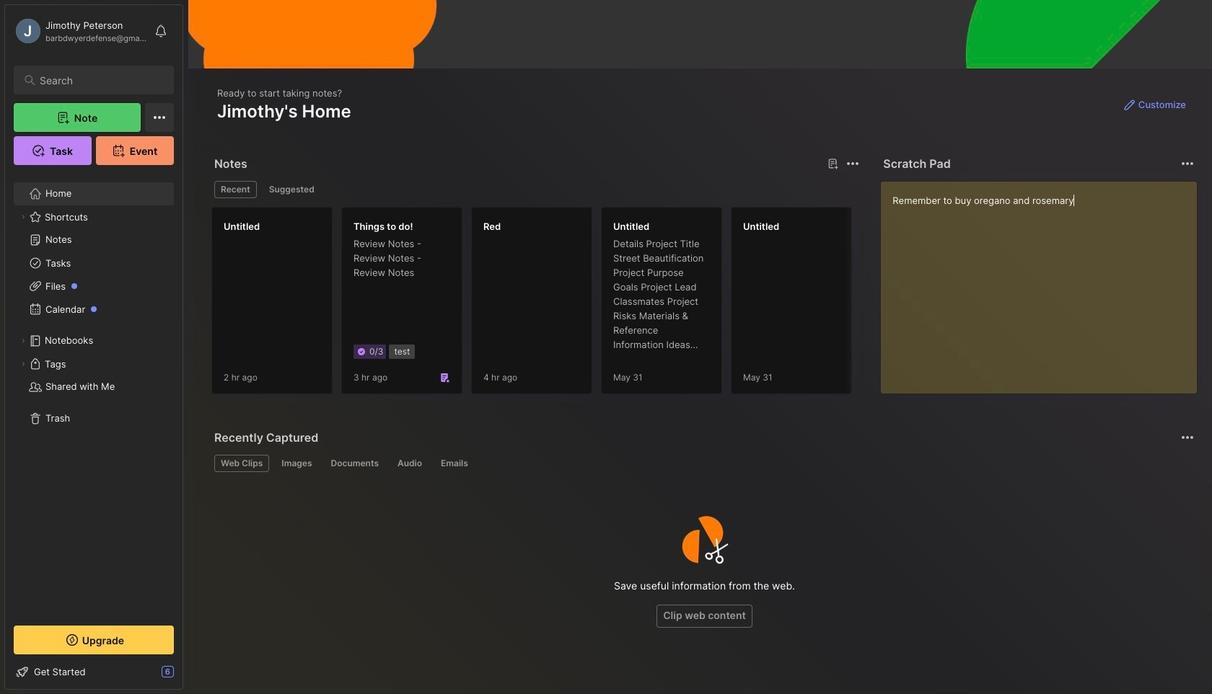 Task type: locate. For each thing, give the bounding box(es) containing it.
More actions field
[[843, 154, 863, 174], [1177, 154, 1198, 174], [1177, 428, 1198, 448]]

Start writing… text field
[[893, 182, 1196, 382]]

none search field inside 'main' element
[[40, 71, 161, 89]]

expand tags image
[[19, 360, 27, 369]]

tree
[[5, 174, 183, 613]]

tab list
[[214, 181, 857, 198], [214, 455, 1192, 473]]

more actions image
[[844, 155, 862, 172], [1179, 155, 1196, 172], [1179, 429, 1196, 447]]

1 vertical spatial tab list
[[214, 455, 1192, 473]]

expand notebooks image
[[19, 337, 27, 346]]

tab
[[214, 181, 257, 198], [262, 181, 321, 198], [214, 455, 269, 473], [275, 455, 319, 473], [324, 455, 385, 473], [391, 455, 429, 473], [434, 455, 475, 473]]

row group
[[211, 207, 1212, 403]]

0 vertical spatial tab list
[[214, 181, 857, 198]]

main element
[[0, 0, 188, 695]]

None search field
[[40, 71, 161, 89]]

Search text field
[[40, 74, 161, 87]]

Account field
[[14, 17, 147, 45]]



Task type: describe. For each thing, give the bounding box(es) containing it.
click to collapse image
[[182, 668, 193, 685]]

tree inside 'main' element
[[5, 174, 183, 613]]

1 tab list from the top
[[214, 181, 857, 198]]

Help and Learning task checklist field
[[5, 661, 183, 684]]

2 tab list from the top
[[214, 455, 1192, 473]]



Task type: vqa. For each thing, say whether or not it's contained in the screenshot.
title related to Title 1
no



